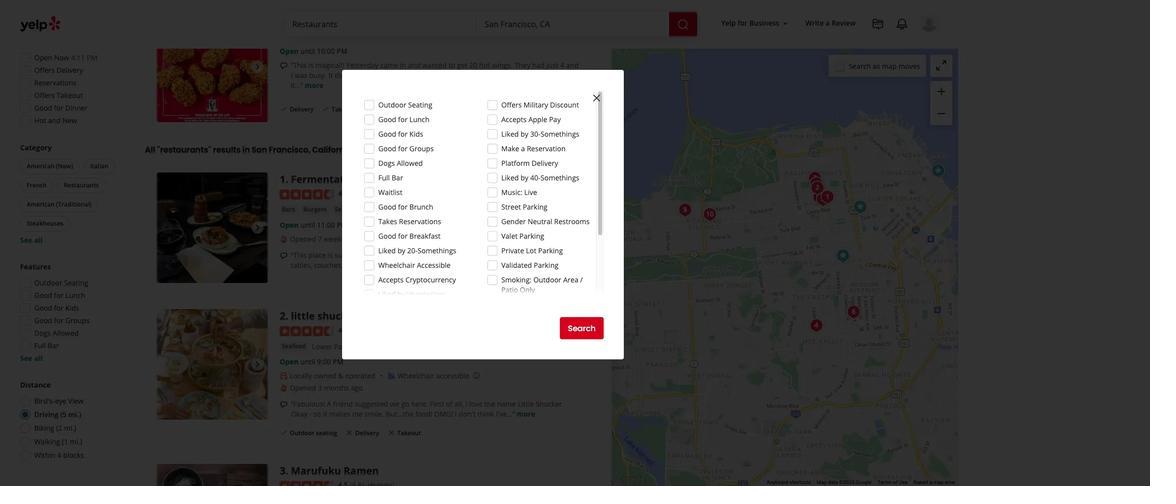 Task type: describe. For each thing, give the bounding box(es) containing it.
get directions
[[515, 104, 570, 115]]

1 vertical spatial 3
[[280, 465, 286, 478]]

fermentation lab link
[[291, 173, 381, 186]]

4 inside "this is magical!! yesterday came in and wanted to get 20 hot wings. they had just 4 and i was busy. it didn't work. today i went to marina and wanted to check out kfc there. it it…"
[[561, 61, 565, 70]]

of inside "fabulous! a friend suggested we go here. first of all, i love the name little shucker. okay - so it makes me smile. but...the food! omg! i don't think i've…"
[[446, 400, 453, 409]]

lit
[[429, 261, 436, 270]]

map for error
[[934, 480, 944, 486]]

good for lunch inside search dialog
[[379, 115, 430, 124]]

0 horizontal spatial in
[[242, 145, 250, 156]]

report a map error
[[914, 480, 956, 486]]

. for 1
[[286, 173, 288, 186]]

zoom out image
[[936, 108, 948, 120]]

chicken for chicken shop
[[370, 31, 395, 40]]

16 locally owned v2 image
[[280, 372, 288, 380]]

parking for street parking
[[523, 202, 548, 212]]

1 horizontal spatial as
[[369, 261, 376, 270]]

outdoor inside smoking: outdoor area / patio only
[[534, 275, 562, 285]]

american (traditional)
[[27, 200, 92, 209]]

16 wheelchair v2 image
[[388, 372, 396, 380]]

"restaurants"
[[157, 145, 211, 156]]

group containing features
[[17, 262, 125, 364]]

all
[[145, 145, 155, 156]]

close image
[[591, 92, 603, 104]]

locally owned & operated
[[290, 371, 375, 381]]

2 . little shucker
[[280, 310, 358, 323]]

name
[[497, 400, 516, 409]]

and inside group
[[48, 116, 61, 125]]

16 speech v2 image for 1
[[280, 252, 288, 260]]

1 16 speech v2 image from the top
[[280, 62, 288, 70]]

outdoor inside group
[[34, 278, 62, 288]]

open until 9:00 pm
[[280, 357, 344, 367]]

(new)
[[56, 162, 73, 171]]

pay
[[549, 115, 561, 124]]

1 vertical spatial allowed
[[53, 329, 79, 338]]

fermentation lab image
[[818, 187, 838, 207]]

11:00
[[317, 220, 335, 230]]

good for brunch
[[379, 202, 433, 212]]

bar inside search dialog
[[392, 173, 403, 183]]

only
[[520, 285, 535, 295]]

food
[[348, 31, 362, 40]]

slideshow element for 1
[[157, 173, 268, 284]]

chicken shop link
[[368, 31, 413, 41]]

but...the
[[386, 410, 414, 419]]

write
[[806, 18, 824, 28]]

kfc inside "this is magical!! yesterday came in and wanted to get 20 hot wings. they had just 4 and i was busy. it didn't work. today i went to marina and wanted to check out kfc there. it it…"
[[535, 71, 548, 80]]

1 horizontal spatial takeout
[[332, 105, 356, 114]]

1 horizontal spatial seafood link
[[333, 205, 361, 215]]

1 vertical spatial lunch
[[65, 291, 85, 301]]

outdoor seating inside search dialog
[[379, 100, 433, 110]]

0 horizontal spatial good for kids
[[34, 304, 79, 313]]

spot
[[402, 251, 416, 260]]

gender
[[502, 217, 526, 227]]

1
[[280, 173, 286, 186]]

more for fermentation lab
[[482, 261, 501, 270]]

bento peak image
[[700, 205, 720, 225]]

steakhouses
[[27, 219, 64, 228]]

1 horizontal spatial kfc image
[[833, 246, 853, 266]]

american (new)
[[27, 162, 73, 171]]

map
[[817, 480, 827, 486]]

search button
[[560, 318, 604, 340]]

dogs inside search dialog
[[379, 159, 395, 168]]

/
[[581, 275, 583, 285]]

9:00
[[317, 357, 331, 367]]

0 horizontal spatial wanted
[[422, 61, 447, 70]]

neutral
[[528, 217, 553, 227]]

20-
[[407, 246, 418, 256]]

google image
[[615, 474, 648, 487]]

0 vertical spatial more link
[[305, 81, 324, 90]]

1 vertical spatial with
[[437, 261, 451, 270]]

2 horizontal spatial as
[[873, 61, 881, 71]]

restaurants button
[[57, 178, 106, 193]]

seating inside search dialog
[[408, 100, 433, 110]]

more link for little shucker
[[517, 410, 536, 419]]

memento sf image
[[807, 316, 827, 336]]

i right all, at the left bottom of page
[[466, 400, 468, 409]]

16 checkmark v2 image for takeout
[[322, 105, 330, 113]]

4.4 (12 reviews)
[[338, 189, 389, 199]]

work.
[[355, 71, 374, 80]]

a inside dialog
[[521, 144, 525, 154]]

offers for offers military discount
[[502, 100, 522, 110]]

bottega image
[[844, 303, 864, 323]]

francisco,
[[269, 145, 311, 156]]

pm for open until 11:00 pm
[[337, 220, 348, 230]]

map region
[[566, 0, 1081, 487]]

is inside "this is magical!! yesterday came in and wanted to get 20 hot wings. they had just 4 and i was busy. it didn't work. today i went to marina and wanted to check out kfc there. it it…"
[[309, 61, 314, 70]]

4.7
[[338, 326, 350, 335]]

wings
[[308, 31, 326, 40]]

accessible
[[436, 371, 470, 381]]

4.7 star rating image
[[280, 327, 334, 337]]

outdoor down today
[[379, 100, 407, 110]]

bird's-
[[34, 397, 55, 406]]

and up there.
[[566, 61, 579, 70]]

platform
[[502, 159, 530, 168]]

1 vertical spatial dogs allowed
[[34, 329, 79, 338]]

0 horizontal spatial full bar
[[34, 341, 59, 351]]

all for features
[[34, 354, 43, 363]]

see all button for category
[[20, 236, 43, 245]]

bar.
[[384, 261, 397, 270]]

delivery down open now 4:11 pm
[[57, 65, 83, 75]]

0 horizontal spatial good for lunch
[[34, 291, 85, 301]]

yelp for business
[[722, 18, 780, 28]]

1 it from the left
[[329, 71, 333, 80]]

such
[[335, 251, 350, 260]]

reservations inside search dialog
[[399, 217, 441, 227]]

open for opened 7 weeks ago
[[280, 220, 299, 230]]

a right report
[[930, 480, 933, 486]]

map for moves
[[882, 61, 897, 71]]

fermentation lab image
[[157, 173, 268, 284]]

little shucker link
[[291, 310, 358, 323]]

wheelchair accessible
[[379, 261, 451, 270]]

20
[[470, 61, 478, 70]]

good for groups inside search dialog
[[379, 144, 434, 154]]

had
[[532, 61, 545, 70]]

i left went
[[397, 71, 399, 80]]

16 checkmark v2 image for delivery
[[280, 105, 288, 113]]

"fabulous! a friend suggested we go here. first of all, i love the name little shucker. okay - so it makes me smile. but...the food! omg! i don't think i've…"
[[291, 400, 564, 419]]

friend
[[333, 400, 353, 409]]

american (traditional) button
[[20, 197, 98, 212]]

validated
[[502, 261, 532, 270]]

heights
[[357, 342, 382, 352]]

1 vertical spatial seating
[[64, 278, 88, 288]]

opened for opened 7 weeks ago
[[290, 234, 316, 244]]

0 horizontal spatial 4
[[57, 451, 61, 461]]

0 vertical spatial kfc image
[[157, 12, 268, 123]]

see all for features
[[20, 354, 43, 363]]

the
[[485, 400, 496, 409]]

full inside search dialog
[[379, 173, 390, 183]]

dinner
[[65, 103, 88, 113]]

italian button
[[84, 159, 115, 174]]

map data ©2023 google
[[817, 480, 872, 486]]

restaurants
[[64, 181, 99, 190]]

apple
[[529, 115, 548, 124]]

parking for validated parking
[[534, 261, 559, 270]]

i've…"
[[496, 410, 515, 419]]

0 horizontal spatial seafood link
[[280, 342, 308, 352]]

search for search as map moves
[[849, 61, 871, 71]]

yesterday
[[346, 61, 379, 70]]

came
[[381, 61, 398, 70]]

waitlist
[[379, 188, 403, 197]]

1 vertical spatial groups
[[65, 316, 90, 326]]

a right write
[[826, 18, 830, 28]]

pm for open until 10:00 pm
[[337, 47, 348, 56]]

next image
[[252, 222, 264, 234]]

features
[[20, 262, 51, 272]]

4.5 star rating image
[[280, 482, 334, 487]]

1 slideshow element from the top
[[157, 12, 268, 123]]

a left the chill
[[352, 251, 356, 260]]

gender neutral restrooms
[[502, 217, 590, 227]]

liked for liked by 20-somethings
[[379, 246, 396, 256]]

nono image
[[810, 188, 830, 208]]

liked by vegetarians
[[379, 290, 446, 300]]

open up 16 locally owned v2 image
[[280, 357, 299, 367]]

5a5 image
[[928, 161, 949, 181]]

by for 40-
[[521, 173, 529, 183]]

by for 20-
[[398, 246, 406, 256]]

zoom in image
[[936, 85, 948, 98]]

user actions element
[[714, 13, 953, 74]]

1 horizontal spatial it's
[[479, 251, 489, 260]]

0 horizontal spatial as
[[345, 261, 352, 270]]

0 horizontal spatial little shucker image
[[157, 310, 268, 421]]

smoking: outdoor area / patio only
[[502, 275, 583, 295]]

by for 30-
[[521, 129, 529, 139]]

seafood for right 'seafood' button
[[335, 205, 359, 214]]

0 horizontal spatial kids
[[65, 304, 79, 313]]

a left bar.
[[378, 261, 382, 270]]

makes
[[329, 410, 351, 419]]

1 horizontal spatial seafood button
[[333, 205, 361, 215]]

a down 'friends.'
[[453, 261, 457, 270]]

italian
[[90, 162, 109, 171]]

directions
[[531, 104, 570, 115]]

pm for open until 9:00 pm
[[333, 357, 344, 367]]

0 horizontal spatial more
[[305, 81, 324, 90]]

fast food link
[[332, 31, 364, 41]]

bird's-eye view
[[34, 397, 84, 406]]

0 vertical spatial little shucker image
[[808, 178, 828, 198]]

opened 3 months ago
[[290, 383, 363, 393]]

didn't
[[335, 71, 354, 80]]

music:
[[502, 188, 523, 197]]

to right went
[[419, 71, 426, 80]]

driving (5 mi.)
[[34, 410, 81, 420]]

accepts cryptocurrency
[[379, 275, 456, 285]]

0 horizontal spatial bar
[[48, 341, 59, 351]]

open until 10:00 pm
[[280, 47, 348, 56]]

marufuku ramen image
[[813, 190, 833, 210]]

taco bell image
[[850, 197, 871, 217]]

report
[[914, 480, 929, 486]]

chicken for chicken wings
[[282, 31, 306, 40]]

mi.) for biking (2 mi.)
[[64, 424, 76, 433]]

ago for opened 7 weeks ago
[[346, 234, 358, 244]]

all,
[[455, 400, 464, 409]]

little
[[291, 310, 315, 323]]

dimly
[[410, 261, 428, 270]]

a left self at the bottom left of the page
[[490, 251, 494, 260]]

burgers
[[303, 205, 327, 214]]

0 vertical spatial reservations
[[34, 78, 76, 88]]

american for american (new)
[[27, 162, 55, 171]]

outdoor down okay
[[290, 429, 315, 438]]

1 until from the top
[[301, 47, 315, 56]]

pm for open now 4:11 pm
[[87, 53, 97, 62]]

. for 2
[[286, 310, 288, 323]]

©2023
[[840, 480, 855, 486]]

all for category
[[34, 236, 43, 245]]



Task type: locate. For each thing, give the bounding box(es) containing it.
group containing category
[[18, 143, 125, 246]]

takeout down 'didn't'
[[332, 105, 356, 114]]

more down self at the bottom left of the page
[[482, 261, 501, 270]]

go up lit
[[427, 251, 435, 260]]

16 flame v2 image
[[280, 235, 288, 243], [280, 384, 288, 392]]

google
[[856, 480, 872, 486]]

1 horizontal spatial lunch
[[410, 115, 430, 124]]

search dialog
[[0, 0, 1151, 487]]

0 horizontal spatial dogs allowed
[[34, 329, 79, 338]]

1 vertical spatial good for groups
[[34, 316, 90, 326]]

expand map image
[[936, 59, 948, 71]]

0 horizontal spatial seating
[[64, 278, 88, 288]]

until up locally
[[301, 357, 315, 367]]

1 vertical spatial seafood link
[[280, 342, 308, 352]]

1 "this from the top
[[291, 61, 307, 70]]

to left get
[[449, 61, 456, 70]]

1 horizontal spatial little shucker image
[[808, 178, 828, 198]]

1 american from the top
[[27, 162, 55, 171]]

1 vertical spatial little shucker image
[[157, 310, 268, 421]]

0 horizontal spatial groups
[[65, 316, 90, 326]]

option group containing distance
[[17, 381, 125, 464]]

wanted down hot
[[467, 71, 492, 80]]

liked for liked by vegetarians
[[379, 290, 396, 300]]

wheelchair accessible
[[398, 371, 470, 381]]

1 vertical spatial kids
[[65, 304, 79, 313]]

offers left military
[[502, 100, 522, 110]]

go right we
[[401, 400, 410, 409]]

1 horizontal spatial allowed
[[397, 159, 423, 168]]

offers up 'good for dinner'
[[34, 91, 55, 100]]

operated
[[345, 371, 375, 381]]

chicken inside "chicken wings" button
[[282, 31, 306, 40]]

0 horizontal spatial takeout
[[57, 91, 83, 100]]

0 vertical spatial accepts
[[502, 115, 527, 124]]

reservations down brunch
[[399, 217, 441, 227]]

1 horizontal spatial outdoor seating
[[379, 100, 433, 110]]

chill
[[358, 251, 371, 260]]

they
[[515, 61, 531, 70]]

0 vertical spatial somethings
[[541, 129, 580, 139]]

mi.) for walking (1 mi.)
[[70, 437, 82, 447]]

by down the accepts cryptocurrency
[[398, 290, 406, 300]]

1 vertical spatial outdoor seating
[[34, 278, 88, 288]]

to inside "this place is such a chill hangout spot to go with friends. it's a self seating area that has tables, couches, as well as a bar. it's dimly lit with a nice…"
[[418, 251, 425, 260]]

next image for open until 9:00 pm
[[252, 359, 264, 371]]

it's down spot
[[398, 261, 408, 270]]

is up busy.
[[309, 61, 314, 70]]

2 vertical spatial somethings
[[418, 246, 457, 256]]

1 vertical spatial ago
[[351, 383, 363, 393]]

1 vertical spatial reservations
[[399, 217, 441, 227]]

2 see all from the top
[[20, 354, 43, 363]]

by left 30-
[[521, 129, 529, 139]]

by left 40-
[[521, 173, 529, 183]]

smile.
[[365, 410, 384, 419]]

wheelchair inside search dialog
[[379, 261, 415, 270]]

liked up music:
[[502, 173, 519, 183]]

0 vertical spatial go
[[427, 251, 435, 260]]

with right lit
[[437, 261, 451, 270]]

all up distance
[[34, 354, 43, 363]]

wheelchair for wheelchair accessible
[[398, 371, 435, 381]]

2 previous image from the top
[[161, 222, 173, 234]]

see all down steakhouses button
[[20, 236, 43, 245]]

kids
[[410, 129, 423, 139], [65, 304, 79, 313]]

liked up bar.
[[379, 246, 396, 256]]

of left all, at the left bottom of page
[[446, 400, 453, 409]]

2 16 speech v2 image from the top
[[280, 252, 288, 260]]

american inside button
[[27, 200, 55, 209]]

somethings for 40-
[[541, 173, 580, 183]]

by for vegetarians
[[398, 290, 406, 300]]

4.4 star rating image
[[280, 190, 334, 200]]

delivery inside search dialog
[[532, 159, 559, 168]]

takeout right 16 close v2 icon
[[397, 429, 421, 438]]

option group
[[17, 381, 125, 464]]

1 vertical spatial mi.)
[[64, 424, 76, 433]]

0 horizontal spatial seafood button
[[280, 342, 308, 352]]

see all for category
[[20, 236, 43, 245]]

1 vertical spatial search
[[568, 323, 596, 334]]

to down wings.
[[493, 71, 500, 80]]

until for fermentation
[[301, 220, 315, 230]]

good for lunch down features on the bottom of the page
[[34, 291, 85, 301]]

check
[[502, 71, 521, 80]]

1 . from the top
[[286, 173, 288, 186]]

16 flame v2 image for opened 3 months ago
[[280, 384, 288, 392]]

1 vertical spatial see
[[20, 354, 32, 363]]

1 vertical spatial full bar
[[34, 341, 59, 351]]

we
[[390, 400, 400, 409]]

0 vertical spatial full bar
[[379, 173, 403, 183]]

good for kids inside search dialog
[[379, 129, 423, 139]]

use
[[899, 480, 908, 486]]

2 opened from the top
[[290, 383, 316, 393]]

until for little
[[301, 357, 315, 367]]

liked down bar.
[[379, 290, 396, 300]]

marina
[[428, 71, 451, 80]]

good for lunch down went
[[379, 115, 430, 124]]

16 checkmark v2 image up the francisco,
[[280, 105, 288, 113]]

parking right lot
[[538, 246, 563, 256]]

business
[[750, 18, 780, 28]]

marufuku
[[291, 465, 341, 478]]

was
[[295, 71, 308, 80]]

more link down self at the bottom left of the page
[[482, 261, 501, 270]]

3 down 'owned'
[[318, 383, 322, 393]]

go
[[427, 251, 435, 260], [401, 400, 410, 409]]

"this for tables,
[[291, 251, 307, 260]]

2 chicken from the left
[[370, 31, 395, 40]]

get
[[457, 61, 468, 70]]

by left 20-
[[398, 246, 406, 256]]

1 opened from the top
[[290, 234, 316, 244]]

first
[[430, 400, 444, 409]]

terms
[[878, 480, 892, 486]]

2 see from the top
[[20, 354, 32, 363]]

1 vertical spatial opened
[[290, 383, 316, 393]]

bars button
[[280, 205, 297, 215]]

go inside "this place is such a chill hangout spot to go with friends. it's a self seating area that has tables, couches, as well as a bar. it's dimly lit with a nice…"
[[427, 251, 435, 260]]

2 vertical spatial until
[[301, 357, 315, 367]]

3
[[318, 383, 322, 393], [280, 465, 286, 478]]

2 vertical spatial 16 speech v2 image
[[280, 401, 288, 409]]

projects image
[[872, 18, 884, 30]]

0 vertical spatial with
[[437, 251, 451, 260]]

somethings down pay
[[541, 129, 580, 139]]

it's
[[479, 251, 489, 260], [398, 261, 408, 270]]

1 see from the top
[[20, 236, 32, 245]]

parking down area
[[534, 261, 559, 270]]

american for american (traditional)
[[27, 200, 55, 209]]

1 vertical spatial 4
[[57, 451, 61, 461]]

0 vertical spatial american
[[27, 162, 55, 171]]

of
[[446, 400, 453, 409], [893, 480, 898, 486]]

full bar up "waitlist"
[[379, 173, 403, 183]]

see down steakhouses button
[[20, 236, 32, 245]]

open left now
[[34, 53, 52, 62]]

1 vertical spatial all
[[34, 354, 43, 363]]

offers for offers takeout
[[34, 91, 55, 100]]

0 horizontal spatial good for groups
[[34, 316, 90, 326]]

parking for valet parking
[[520, 232, 544, 241]]

wheelchair for wheelchair accessible
[[379, 261, 415, 270]]

outdoor seating down went
[[379, 100, 433, 110]]

1 vertical spatial more link
[[482, 261, 501, 270]]

platform delivery
[[502, 159, 559, 168]]

shortcuts
[[790, 480, 811, 486]]

1 16 flame v2 image from the top
[[280, 235, 288, 243]]

lokma image
[[675, 200, 695, 220]]

seafood for the bottommost 'seafood' button
[[282, 342, 306, 351]]

1 vertical spatial dogs
[[34, 329, 51, 338]]

1 horizontal spatial more link
[[482, 261, 501, 270]]

2 see all button from the top
[[20, 354, 43, 363]]

2 all from the top
[[34, 354, 43, 363]]

i
[[291, 71, 293, 80], [397, 71, 399, 80], [466, 400, 468, 409], [455, 410, 457, 419]]

wanted
[[422, 61, 447, 70], [467, 71, 492, 80]]

with
[[437, 251, 451, 260], [437, 261, 451, 270]]

2 horizontal spatial takeout
[[397, 429, 421, 438]]

1 vertical spatial map
[[934, 480, 944, 486]]

0 horizontal spatial dogs
[[34, 329, 51, 338]]

lab
[[363, 173, 381, 186]]

discount
[[550, 100, 579, 110]]

chicken left the shop
[[370, 31, 395, 40]]

map left error
[[934, 480, 944, 486]]

2 horizontal spatial more link
[[517, 410, 536, 419]]

open down bars 'button'
[[280, 220, 299, 230]]

2 it from the left
[[571, 71, 575, 80]]

0 vertical spatial outdoor seating
[[379, 100, 433, 110]]

private lot parking
[[502, 246, 563, 256]]

more down little
[[517, 410, 536, 419]]

0 vertical spatial search
[[849, 61, 871, 71]]

delivery down reservation
[[532, 159, 559, 168]]

2 . from the top
[[286, 310, 288, 323]]

data
[[828, 480, 838, 486]]

0 vertical spatial "this
[[291, 61, 307, 70]]

kfc down the had
[[535, 71, 548, 80]]

previous image
[[161, 61, 173, 73], [161, 222, 173, 234]]

search for search
[[568, 323, 596, 334]]

it right there.
[[571, 71, 575, 80]]

full bar inside search dialog
[[379, 173, 403, 183]]

"this inside "this is magical!! yesterday came in and wanted to get 20 hot wings. they had just 4 and i was busy. it didn't work. today i went to marina and wanted to check out kfc there. it it…"
[[291, 61, 307, 70]]

slideshow element for 2
[[157, 310, 268, 421]]

bar up distance
[[48, 341, 59, 351]]

see all up distance
[[20, 354, 43, 363]]

0 vertical spatial seafood button
[[333, 205, 361, 215]]

next image
[[252, 61, 264, 73], [252, 359, 264, 371]]

-
[[309, 410, 312, 419]]

1 vertical spatial accepts
[[379, 275, 404, 285]]

1 horizontal spatial seafood
[[335, 205, 359, 214]]

outdoor seating
[[379, 100, 433, 110], [34, 278, 88, 288]]

1 vertical spatial 16 flame v2 image
[[280, 384, 288, 392]]

mi.) right (5
[[68, 410, 81, 420]]

and up went
[[408, 61, 421, 70]]

16 checkmark v2 image left outdoor seating
[[280, 429, 288, 437]]

somethings for 20-
[[418, 246, 457, 256]]

more link for fermentation lab
[[482, 261, 501, 270]]

previous image
[[161, 359, 173, 371]]

see all button down steakhouses button
[[20, 236, 43, 245]]

is inside "this place is such a chill hangout spot to go with friends. it's a self seating area that has tables, couches, as well as a bar. it's dimly lit with a nice…"
[[328, 251, 333, 260]]

kfc
[[280, 12, 299, 25], [535, 71, 548, 80]]

allowed inside search dialog
[[397, 159, 423, 168]]

good for lunch
[[379, 115, 430, 124], [34, 291, 85, 301]]

0 horizontal spatial kfc
[[280, 12, 299, 25]]

2 vertical spatial mi.)
[[70, 437, 82, 447]]

mi.) right (2
[[64, 424, 76, 433]]

"this inside "this place is such a chill hangout spot to go with friends. it's a self seating area that has tables, couches, as well as a bar. it's dimly lit with a nice…"
[[291, 251, 307, 260]]

american inside button
[[27, 162, 55, 171]]

1 all from the top
[[34, 236, 43, 245]]

mission
[[417, 31, 442, 41]]

well
[[354, 261, 367, 270]]

liked for liked by 40-somethings
[[502, 173, 519, 183]]

there.
[[550, 71, 569, 80]]

open for "this is magical!! yesterday came in and wanted to get 20 hot wings. they had just 4 and i was busy. it didn't work. today i went to marina and wanted to check out kfc there. it it…"
[[280, 47, 299, 56]]

french
[[27, 181, 47, 190]]

fast
[[334, 31, 346, 40]]

chicken wings link
[[280, 31, 328, 41]]

somethings down reservation
[[541, 173, 580, 183]]

street
[[502, 202, 521, 212]]

chicken wings button
[[280, 31, 328, 41]]

notifications image
[[896, 18, 909, 30]]

nice…"
[[459, 261, 480, 270]]

pm right 9:00
[[333, 357, 344, 367]]

as left moves
[[873, 61, 881, 71]]

2 "this from the top
[[291, 251, 307, 260]]

it
[[323, 410, 327, 419]]

in left san
[[242, 145, 250, 156]]

1 see all button from the top
[[20, 236, 43, 245]]

love
[[469, 400, 483, 409]]

0 vertical spatial takeout
[[57, 91, 83, 100]]

i down all, at the left bottom of page
[[455, 410, 457, 419]]

1 horizontal spatial chicken
[[370, 31, 395, 40]]

3 16 speech v2 image from the top
[[280, 401, 288, 409]]

shucker.
[[536, 400, 564, 409]]

search inside button
[[568, 323, 596, 334]]

0 vertical spatial see all
[[20, 236, 43, 245]]

1 vertical spatial see all
[[20, 354, 43, 363]]

somethings for 30-
[[541, 129, 580, 139]]

and down get
[[453, 71, 465, 80]]

16 close v2 image
[[345, 429, 354, 437]]

ago down operated
[[351, 383, 363, 393]]

3 until from the top
[[301, 357, 315, 367]]

is up couches,
[[328, 251, 333, 260]]

0 horizontal spatial accepts
[[379, 275, 404, 285]]

couches,
[[314, 261, 343, 270]]

out
[[523, 71, 534, 80]]

0 horizontal spatial outdoor seating
[[34, 278, 88, 288]]

all down steakhouses button
[[34, 236, 43, 245]]

1 horizontal spatial of
[[893, 480, 898, 486]]

it's up "nice…""
[[479, 251, 489, 260]]

16 checkmark v2 image
[[280, 105, 288, 113], [322, 105, 330, 113], [280, 429, 288, 437]]

1 next image from the top
[[252, 61, 264, 73]]

see all button up distance
[[20, 354, 43, 363]]

kids inside search dialog
[[410, 129, 423, 139]]

previous image for open until 10:00 pm
[[161, 61, 173, 73]]

"this for was
[[291, 61, 307, 70]]

go inside "fabulous! a friend suggested we go here. first of all, i love the name little shucker. okay - so it makes me smile. but...the food! omg! i don't think i've…"
[[401, 400, 410, 409]]

0 vertical spatial see all button
[[20, 236, 43, 245]]

dumpling story image
[[807, 174, 827, 194]]

0 vertical spatial seating
[[408, 100, 433, 110]]

0 vertical spatial seating
[[510, 251, 533, 260]]

dogs
[[379, 159, 395, 168], [34, 329, 51, 338]]

previous image for open until 11:00 pm
[[161, 222, 173, 234]]

locally
[[290, 371, 312, 381]]

1 vertical spatial see all button
[[20, 354, 43, 363]]

1 horizontal spatial in
[[400, 61, 406, 70]]

mi.) for driving (5 mi.)
[[68, 410, 81, 420]]

bar up "waitlist"
[[392, 173, 403, 183]]

place
[[309, 251, 326, 260]]

3 up the 4.5 star rating image
[[280, 465, 286, 478]]

terms of use link
[[878, 480, 908, 486]]

accepts down bar.
[[379, 275, 404, 285]]

2 next image from the top
[[252, 359, 264, 371]]

takes
[[379, 217, 397, 227]]

1 horizontal spatial dogs
[[379, 159, 395, 168]]

0 horizontal spatial seating
[[316, 429, 337, 438]]

(5
[[60, 410, 67, 420]]

pm right 4:11
[[87, 53, 97, 62]]

0 vertical spatial good for groups
[[379, 144, 434, 154]]

info icon image
[[473, 372, 481, 380], [473, 372, 481, 380]]

see for category
[[20, 236, 32, 245]]

1 horizontal spatial go
[[427, 251, 435, 260]]

1 vertical spatial full
[[34, 341, 46, 351]]

group
[[17, 37, 125, 129], [931, 81, 953, 125], [18, 143, 125, 246], [17, 262, 125, 364]]

kfc image
[[157, 12, 268, 123], [833, 246, 853, 266]]

accepts for accepts apple pay
[[502, 115, 527, 124]]

valet parking
[[502, 232, 544, 241]]

0 vertical spatial bar
[[392, 173, 403, 183]]

group containing open now
[[17, 37, 125, 129]]

kfc up 'chicken wings'
[[280, 12, 299, 25]]

16 chevron down v2 image
[[782, 19, 790, 28]]

i left was
[[291, 71, 293, 80]]

reservation
[[527, 144, 566, 154]]

chicken inside chicken shop button
[[370, 31, 395, 40]]

3 slideshow element from the top
[[157, 310, 268, 421]]

accepts for accepts cryptocurrency
[[379, 275, 404, 285]]

16 flame v2 image for opened 7 weeks ago
[[280, 235, 288, 243]]

16 close v2 image
[[387, 429, 395, 437]]

0 vertical spatial all
[[34, 236, 43, 245]]

more for little shucker
[[517, 410, 536, 419]]

2 american from the top
[[27, 200, 55, 209]]

see
[[20, 236, 32, 245], [20, 354, 32, 363]]

16 speech v2 image
[[280, 62, 288, 70], [280, 252, 288, 260], [280, 401, 288, 409]]

opened for opened 3 months ago
[[290, 383, 316, 393]]

1 horizontal spatial it
[[571, 71, 575, 80]]

16 checkmark v2 image for outdoor seating
[[280, 429, 288, 437]]

delivery right 16 close v2 image
[[356, 429, 379, 438]]

seating inside "this place is such a chill hangout spot to go with friends. it's a self seating area that has tables, couches, as well as a bar. it's dimly lit with a nice…"
[[510, 251, 533, 260]]

3 . from the top
[[286, 465, 288, 478]]

1 vertical spatial more
[[482, 261, 501, 270]]

0 vertical spatial seafood
[[335, 205, 359, 214]]

results
[[213, 145, 241, 156]]

16 flame v2 image down 16 locally owned v2 image
[[280, 384, 288, 392]]

2 slideshow element from the top
[[157, 173, 268, 284]]

1 vertical spatial seafood button
[[280, 342, 308, 352]]

see for features
[[20, 354, 32, 363]]

seafood down 4.7 star rating image
[[282, 342, 306, 351]]

2 16 flame v2 image from the top
[[280, 384, 288, 392]]

view
[[68, 397, 84, 406]]

1 vertical spatial takeout
[[332, 105, 356, 114]]

opened 7 weeks ago
[[290, 234, 358, 244]]

wanted up marina
[[422, 61, 447, 70]]

until down the "burgers" button
[[301, 220, 315, 230]]

takes reservations
[[379, 217, 441, 227]]

bars link
[[280, 205, 297, 215]]

1 vertical spatial bar
[[48, 341, 59, 351]]

offers military discount
[[502, 100, 579, 110]]

review
[[832, 18, 856, 28]]

1 vertical spatial american
[[27, 200, 55, 209]]

slideshow element
[[157, 12, 268, 123], [157, 173, 268, 284], [157, 310, 268, 421]]

next image for open until 10:00 pm
[[252, 61, 264, 73]]

a right make
[[521, 144, 525, 154]]

search image
[[677, 18, 689, 31]]

None search field
[[284, 12, 699, 36]]

(1
[[62, 437, 68, 447]]

open down chicken wings link
[[280, 47, 299, 56]]

1 . fermentation lab
[[280, 173, 381, 186]]

liked by 40-somethings
[[502, 173, 580, 183]]

0 vertical spatial opened
[[290, 234, 316, 244]]

0 vertical spatial wanted
[[422, 61, 447, 70]]

for inside button
[[738, 18, 748, 28]]

in inside "this is magical!! yesterday came in and wanted to get 20 hot wings. they had just 4 and i was busy. it didn't work. today i went to marina and wanted to check out kfc there. it it…"
[[400, 61, 406, 70]]

dogs allowed inside search dialog
[[379, 159, 423, 168]]

groups inside search dialog
[[410, 144, 434, 154]]

takeout
[[57, 91, 83, 100], [332, 105, 356, 114], [397, 429, 421, 438]]

offers for offers delivery
[[34, 65, 55, 75]]

"fabulous!
[[291, 400, 325, 409]]

1 vertical spatial it's
[[398, 261, 408, 270]]

1 vertical spatial wanted
[[467, 71, 492, 80]]

delivery down it…"
[[290, 105, 314, 114]]

liked for liked by 30-somethings
[[502, 129, 519, 139]]

in
[[400, 61, 406, 70], [242, 145, 250, 156]]

0 vertical spatial 16 flame v2 image
[[280, 235, 288, 243]]

parking up "private lot parking"
[[520, 232, 544, 241]]

little shucker image
[[808, 178, 828, 198], [157, 310, 268, 421]]

40-
[[531, 173, 541, 183]]

mi.) right (1
[[70, 437, 82, 447]]

more link down busy.
[[305, 81, 324, 90]]

search down /
[[568, 323, 596, 334]]

0 horizontal spatial 3
[[280, 465, 286, 478]]

1 previous image from the top
[[161, 61, 173, 73]]

pm down fast
[[337, 47, 348, 56]]

16 checkmark v2 image down busy.
[[322, 105, 330, 113]]

.
[[286, 173, 288, 186], [286, 310, 288, 323], [286, 465, 288, 478]]

16 speech v2 image down open until 10:00 pm
[[280, 62, 288, 70]]

see all button for features
[[20, 354, 43, 363]]

16 flame v2 image down bars link
[[280, 235, 288, 243]]

as right well
[[369, 261, 376, 270]]

distance
[[20, 381, 51, 390]]

all "restaurants" results in san francisco, california
[[145, 145, 352, 156]]

4.4
[[338, 189, 348, 199]]

0 horizontal spatial lunch
[[65, 291, 85, 301]]

2 vertical spatial slideshow element
[[157, 310, 268, 421]]

the snug image
[[805, 169, 825, 189]]

bars
[[282, 205, 295, 214]]

until down chicken wings link
[[301, 47, 315, 56]]

0 vertical spatial until
[[301, 47, 315, 56]]

1 horizontal spatial 3
[[318, 383, 322, 393]]

seafood button down 4.7 star rating image
[[280, 342, 308, 352]]

reservations up offers takeout
[[34, 78, 76, 88]]

1 chicken from the left
[[282, 31, 306, 40]]

seafood link down 4.7 star rating image
[[280, 342, 308, 352]]

omg!
[[434, 410, 453, 419]]

seafood button
[[333, 205, 361, 215], [280, 342, 308, 352]]

30-
[[531, 129, 541, 139]]

1 see all from the top
[[20, 236, 43, 245]]

liked
[[502, 129, 519, 139], [502, 173, 519, 183], [379, 246, 396, 256], [379, 290, 396, 300]]

16 speech v2 image for 2
[[280, 401, 288, 409]]

american down category
[[27, 162, 55, 171]]

offers inside search dialog
[[502, 100, 522, 110]]

lunch inside search dialog
[[410, 115, 430, 124]]

open for offers delivery
[[34, 53, 52, 62]]

patio
[[502, 285, 518, 295]]

it down magical!!
[[329, 71, 333, 80]]

0 horizontal spatial map
[[882, 61, 897, 71]]

with up accessible
[[437, 251, 451, 260]]

as down such
[[345, 261, 352, 270]]

new
[[62, 116, 77, 125]]

ago for opened 3 months ago
[[351, 383, 363, 393]]

2 until from the top
[[301, 220, 315, 230]]

1 vertical spatial "this
[[291, 251, 307, 260]]

food!
[[415, 410, 433, 419]]



Task type: vqa. For each thing, say whether or not it's contained in the screenshot.
The 16 Chevron Right V2 Image
no



